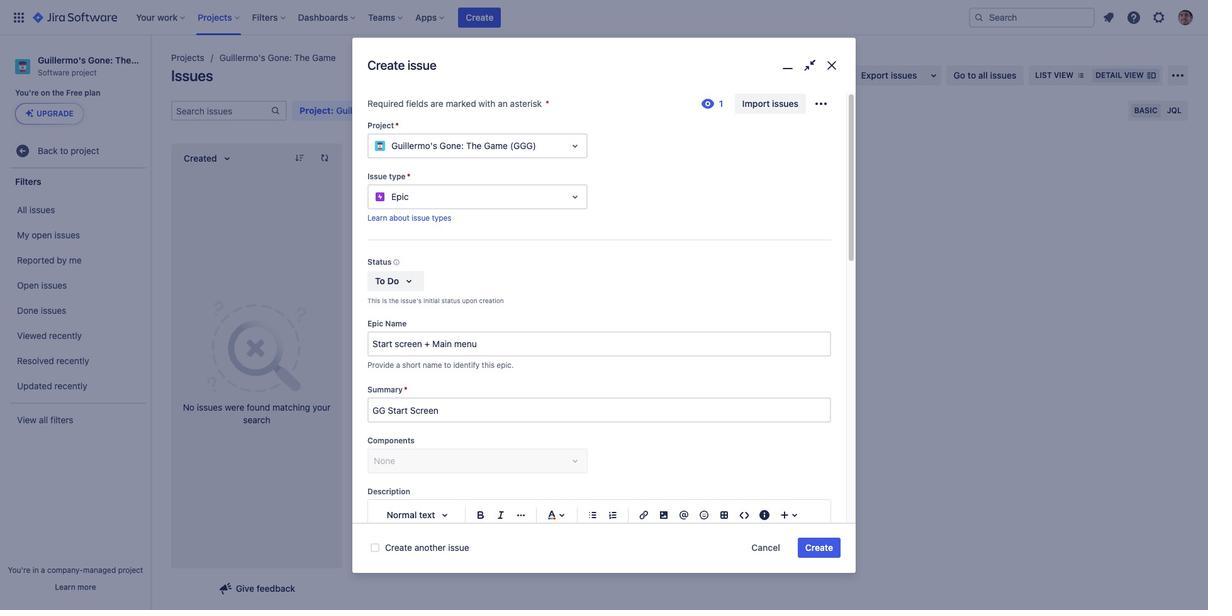 Task type: locate. For each thing, give the bounding box(es) containing it.
more actions for this issue image
[[814, 96, 829, 111]]

resolved recently
[[17, 356, 89, 366]]

bold ⌘b image
[[473, 508, 488, 523]]

0 vertical spatial recently
[[49, 330, 82, 341]]

minimize image
[[779, 57, 797, 75]]

done issues
[[17, 305, 66, 316]]

issue right another
[[448, 543, 469, 553]]

add image, video, or file image
[[657, 508, 672, 523]]

game for guillermo's gone: the game
[[312, 52, 336, 63]]

2 horizontal spatial gone:
[[440, 140, 464, 151]]

guillermo's inside guillermo's gone: the game software project
[[38, 55, 86, 65]]

you're for you're on the free plan
[[15, 88, 39, 98]]

create inside primary element
[[466, 12, 494, 22]]

view all filters
[[17, 415, 73, 425]]

about
[[389, 213, 410, 223]]

1 horizontal spatial game
[[312, 52, 336, 63]]

1 vertical spatial to
[[60, 145, 68, 156]]

you're for you're in a company-managed project
[[8, 566, 30, 575]]

all inside "link"
[[979, 70, 988, 81]]

issue up the fields
[[408, 58, 437, 73]]

this
[[482, 361, 495, 370]]

learn inside button
[[55, 583, 75, 592]]

* right summary at bottom
[[404, 385, 408, 395]]

learn down company-
[[55, 583, 75, 592]]

software
[[38, 68, 70, 77]]

1 horizontal spatial guillermo's
[[220, 52, 265, 63]]

issues right all
[[29, 205, 55, 215]]

2 vertical spatial to
[[444, 361, 451, 370]]

project up plan
[[72, 68, 97, 77]]

1 horizontal spatial epic
[[392, 191, 409, 202]]

1 vertical spatial a
[[41, 566, 45, 575]]

learn about issue types link
[[368, 213, 452, 223]]

learn for learn more
[[55, 583, 75, 592]]

to do
[[375, 276, 399, 287]]

to right back
[[60, 145, 68, 156]]

open export issues dropdown image
[[926, 68, 941, 83]]

the right is
[[389, 297, 399, 304]]

gone: inside guillermo's gone: the game link
[[268, 52, 292, 63]]

upon
[[462, 297, 477, 304]]

0 vertical spatial learn
[[368, 213, 387, 223]]

all
[[979, 70, 988, 81], [39, 415, 48, 425]]

recently for resolved recently
[[56, 356, 89, 366]]

0 horizontal spatial gone:
[[88, 55, 113, 65]]

all issues link
[[6, 198, 147, 223]]

0 vertical spatial the
[[52, 88, 64, 98]]

issues down reported by me
[[41, 280, 67, 291]]

project for in
[[118, 566, 143, 575]]

view
[[1054, 71, 1074, 80], [1125, 71, 1144, 80]]

1 vertical spatial issue
[[412, 213, 430, 223]]

gone: inside guillermo's gone: the game software project
[[88, 55, 113, 65]]

create issue dialog
[[353, 38, 856, 611]]

reported by me
[[17, 255, 82, 266]]

0 horizontal spatial the
[[52, 88, 64, 98]]

the inside guillermo's gone: the game software project
[[115, 55, 131, 65]]

to
[[375, 276, 385, 287]]

* right type in the left of the page
[[407, 172, 411, 181]]

issues for import issues
[[772, 98, 799, 109]]

epic for epic
[[392, 191, 409, 202]]

issues right no
[[197, 402, 222, 413]]

1 horizontal spatial to
[[444, 361, 451, 370]]

back to project link
[[10, 139, 146, 164]]

1 horizontal spatial a
[[396, 361, 400, 370]]

guillermo's right projects
[[220, 52, 265, 63]]

the right on
[[52, 88, 64, 98]]

open
[[17, 280, 39, 291]]

0 vertical spatial all
[[979, 70, 988, 81]]

group
[[6, 194, 147, 403]]

mention image
[[677, 508, 692, 523]]

required
[[368, 98, 404, 109]]

save filter button
[[724, 101, 780, 121]]

updated recently
[[17, 381, 87, 391]]

to right go
[[968, 70, 976, 81]]

jira software image
[[33, 10, 117, 25], [33, 10, 117, 25]]

issues inside create issue dialog
[[772, 98, 799, 109]]

0 horizontal spatial the
[[115, 55, 131, 65]]

0 horizontal spatial learn
[[55, 583, 75, 592]]

projects
[[171, 52, 204, 63]]

viewed recently
[[17, 330, 82, 341]]

the for guillermo's gone: the game software project
[[115, 55, 131, 65]]

back
[[38, 145, 58, 156]]

gone: for guillermo's gone: the game
[[268, 52, 292, 63]]

fields
[[406, 98, 428, 109]]

2 horizontal spatial to
[[968, 70, 976, 81]]

0 horizontal spatial create button
[[458, 7, 501, 27]]

0 vertical spatial a
[[396, 361, 400, 370]]

0 horizontal spatial to
[[60, 145, 68, 156]]

1 vertical spatial all
[[39, 415, 48, 425]]

issue left types on the left top of page
[[412, 213, 430, 223]]

projects link
[[171, 50, 204, 65]]

2 vertical spatial recently
[[54, 381, 87, 391]]

1 vertical spatial learn
[[55, 583, 75, 592]]

open
[[32, 230, 52, 240]]

give feedback button
[[211, 579, 303, 599]]

all right view
[[39, 415, 48, 425]]

italic ⌘i image
[[494, 508, 509, 523]]

project right back
[[71, 145, 99, 156]]

the
[[294, 52, 310, 63], [115, 55, 131, 65], [466, 140, 482, 151]]

with
[[479, 98, 496, 109]]

info panel image
[[757, 508, 772, 523]]

all right go
[[979, 70, 988, 81]]

2 vertical spatial project
[[118, 566, 143, 575]]

epic left name
[[368, 319, 383, 328]]

recently inside "link"
[[56, 356, 89, 366]]

issues inside "link"
[[990, 70, 1017, 81]]

identify
[[453, 361, 480, 370]]

0 vertical spatial project
[[72, 68, 97, 77]]

recently down viewed recently link
[[56, 356, 89, 366]]

1 vertical spatial the
[[389, 297, 399, 304]]

2 horizontal spatial game
[[484, 140, 508, 151]]

1 view from the left
[[1054, 71, 1074, 80]]

1 vertical spatial recently
[[56, 356, 89, 366]]

0 vertical spatial to
[[968, 70, 976, 81]]

0 vertical spatial issue
[[408, 58, 437, 73]]

create
[[466, 12, 494, 22], [368, 58, 405, 73], [385, 543, 412, 553], [806, 543, 833, 553]]

in
[[33, 566, 39, 575]]

the for guillermo's gone: the game
[[294, 52, 310, 63]]

to for go
[[968, 70, 976, 81]]

0 vertical spatial create button
[[458, 7, 501, 27]]

learn inside create issue dialog
[[368, 213, 387, 223]]

issues for no issues were found matching your search
[[197, 402, 222, 413]]

learn
[[368, 213, 387, 223], [55, 583, 75, 592]]

guillermo's for guillermo's gone: the game
[[220, 52, 265, 63]]

view right detail
[[1125, 71, 1144, 80]]

epic down type in the left of the page
[[392, 191, 409, 202]]

2 vertical spatial issue
[[448, 543, 469, 553]]

create button inside primary element
[[458, 7, 501, 27]]

issues up viewed recently
[[41, 305, 66, 316]]

1 horizontal spatial gone:
[[268, 52, 292, 63]]

a left short
[[396, 361, 400, 370]]

guillermo's up software
[[38, 55, 86, 65]]

text
[[419, 510, 435, 521]]

an
[[498, 98, 508, 109]]

type
[[389, 172, 406, 181]]

guillermo's up type in the left of the page
[[392, 140, 437, 151]]

managed
[[83, 566, 116, 575]]

1 vertical spatial you're
[[8, 566, 30, 575]]

export issues button
[[854, 65, 941, 86]]

game inside guillermo's gone: the game link
[[312, 52, 336, 63]]

marked
[[446, 98, 476, 109]]

0 horizontal spatial epic
[[368, 319, 383, 328]]

recently down done issues link
[[49, 330, 82, 341]]

recently down resolved recently "link"
[[54, 381, 87, 391]]

the inside create issue dialog
[[466, 140, 482, 151]]

2 horizontal spatial guillermo's
[[392, 140, 437, 151]]

view all filters link
[[6, 408, 147, 433]]

project
[[368, 121, 394, 130]]

basic
[[1135, 106, 1158, 115]]

gone:
[[268, 52, 292, 63], [88, 55, 113, 65], [440, 140, 464, 151]]

issues right export
[[891, 70, 917, 81]]

were
[[225, 402, 244, 413]]

create button
[[458, 7, 501, 27], [798, 538, 841, 558]]

do
[[387, 276, 399, 287]]

game inside guillermo's gone: the game software project
[[133, 55, 158, 65]]

guillermo's gone: the game
[[220, 52, 336, 63]]

my open issues link
[[6, 223, 147, 248]]

view for list view
[[1054, 71, 1074, 80]]

the
[[52, 88, 64, 98], [389, 297, 399, 304]]

you're left in
[[8, 566, 30, 575]]

view for detail view
[[1125, 71, 1144, 80]]

1 horizontal spatial learn
[[368, 213, 387, 223]]

1 horizontal spatial create button
[[798, 538, 841, 558]]

found
[[247, 402, 270, 413]]

guillermo's for guillermo's gone: the game software project
[[38, 55, 86, 65]]

to right name at the bottom
[[444, 361, 451, 370]]

open image
[[568, 138, 583, 153]]

issues right import
[[772, 98, 799, 109]]

view right list on the right top of page
[[1054, 71, 1074, 80]]

1 horizontal spatial the
[[294, 52, 310, 63]]

guillermo's inside create issue dialog
[[392, 140, 437, 151]]

1 horizontal spatial all
[[979, 70, 988, 81]]

(ggg)
[[510, 140, 536, 151]]

the for guillermo's gone: the game (ggg)
[[466, 140, 482, 151]]

you're left on
[[15, 88, 39, 98]]

issues
[[891, 70, 917, 81], [990, 70, 1017, 81], [772, 98, 799, 109], [29, 205, 55, 215], [54, 230, 80, 240], [41, 280, 67, 291], [41, 305, 66, 316], [197, 402, 222, 413]]

give
[[236, 584, 254, 594]]

the inside create issue dialog
[[389, 297, 399, 304]]

gone: inside create issue dialog
[[440, 140, 464, 151]]

issues for open issues
[[41, 280, 67, 291]]

a right in
[[41, 566, 45, 575]]

code snippet image
[[737, 508, 752, 523]]

2 view from the left
[[1125, 71, 1144, 80]]

0 horizontal spatial view
[[1054, 71, 1074, 80]]

issues inside button
[[891, 70, 917, 81]]

learn more
[[55, 583, 96, 592]]

0 horizontal spatial game
[[133, 55, 158, 65]]

issues left list on the right top of page
[[990, 70, 1017, 81]]

a inside dialog
[[396, 361, 400, 370]]

game for guillermo's gone: the game (ggg)
[[484, 140, 508, 151]]

1 vertical spatial epic
[[368, 319, 383, 328]]

issue
[[408, 58, 437, 73], [412, 213, 430, 223], [448, 543, 469, 553]]

Epic Name text field
[[369, 333, 830, 355]]

components
[[368, 436, 415, 446]]

detail view
[[1096, 71, 1144, 80]]

emoji image
[[697, 508, 712, 523]]

to inside "link"
[[968, 70, 976, 81]]

2 horizontal spatial the
[[466, 140, 482, 151]]

learn left "about"
[[368, 213, 387, 223]]

0 vertical spatial epic
[[392, 191, 409, 202]]

issues inside no issues were found matching your search
[[197, 402, 222, 413]]

game inside create issue dialog
[[484, 140, 508, 151]]

no
[[183, 402, 195, 413]]

this
[[368, 297, 380, 304]]

1 vertical spatial create button
[[798, 538, 841, 558]]

list view
[[1036, 71, 1074, 80]]

sort descending image
[[295, 153, 305, 163]]

None text field
[[369, 399, 830, 422]]

initial
[[424, 297, 440, 304]]

project right managed
[[118, 566, 143, 575]]

1 horizontal spatial the
[[389, 297, 399, 304]]

0 horizontal spatial guillermo's
[[38, 55, 86, 65]]

this is the issue's initial status upon creation
[[368, 297, 504, 304]]

gone: for guillermo's gone: the game (ggg)
[[440, 140, 464, 151]]

0 vertical spatial you're
[[15, 88, 39, 98]]

you're
[[15, 88, 39, 98], [8, 566, 30, 575]]

project inside guillermo's gone: the game software project
[[72, 68, 97, 77]]

epic.
[[497, 361, 514, 370]]

1 horizontal spatial view
[[1125, 71, 1144, 80]]



Task type: vqa. For each thing, say whether or not it's contained in the screenshot.
the Resolved recently link
yes



Task type: describe. For each thing, give the bounding box(es) containing it.
info image
[[392, 258, 402, 268]]

done
[[17, 305, 38, 316]]

0 horizontal spatial all
[[39, 415, 48, 425]]

project for gone:
[[72, 68, 97, 77]]

recently for updated recently
[[54, 381, 87, 391]]

feedback
[[257, 584, 295, 594]]

import
[[743, 98, 770, 109]]

description
[[368, 487, 410, 497]]

another
[[415, 543, 446, 553]]

more formatting image
[[514, 508, 529, 523]]

go to all issues
[[954, 70, 1017, 81]]

issue's
[[401, 297, 422, 304]]

types
[[432, 213, 452, 223]]

is
[[382, 297, 387, 304]]

view
[[17, 415, 37, 425]]

issue for another
[[448, 543, 469, 553]]

issues
[[171, 67, 213, 84]]

more
[[77, 583, 96, 592]]

primary element
[[8, 0, 969, 35]]

upgrade button
[[16, 104, 83, 124]]

asterisk
[[510, 98, 542, 109]]

refresh image
[[320, 153, 330, 163]]

Search issues text field
[[172, 102, 271, 120]]

create another issue
[[385, 543, 469, 553]]

provide
[[368, 361, 394, 370]]

import issues link
[[735, 94, 806, 114]]

status
[[368, 258, 392, 267]]

save
[[731, 105, 751, 116]]

done issues link
[[6, 299, 147, 324]]

bullet list ⌘⇧8 image
[[585, 508, 601, 523]]

detail
[[1096, 71, 1123, 80]]

your
[[313, 402, 331, 413]]

guillermo's gone: the game link
[[220, 50, 336, 65]]

numbered list ⌘⇧7 image
[[606, 508, 621, 523]]

project *
[[368, 121, 399, 130]]

search
[[243, 415, 270, 426]]

learn more button
[[55, 583, 96, 593]]

viewed
[[17, 330, 47, 341]]

1 vertical spatial project
[[71, 145, 99, 156]]

issue
[[368, 172, 387, 181]]

updated recently link
[[6, 374, 147, 399]]

no issues were found matching your search
[[183, 402, 331, 426]]

reported by me link
[[6, 248, 147, 273]]

export
[[862, 70, 889, 81]]

the for free
[[52, 88, 64, 98]]

epic for epic name
[[368, 319, 383, 328]]

learn for learn about issue types
[[368, 213, 387, 223]]

group containing all issues
[[6, 194, 147, 403]]

save filter
[[731, 105, 773, 116]]

create button inside create issue dialog
[[798, 538, 841, 558]]

create issue
[[368, 58, 437, 73]]

issues for all issues
[[29, 205, 55, 215]]

* right asterisk
[[546, 98, 550, 109]]

my open issues
[[17, 230, 80, 240]]

short
[[402, 361, 421, 370]]

give feedback
[[236, 584, 295, 594]]

free
[[66, 88, 83, 98]]

open image
[[568, 189, 583, 204]]

normal
[[387, 510, 417, 521]]

search image
[[974, 12, 984, 22]]

exit full screen image
[[801, 57, 819, 75]]

* right project
[[395, 121, 399, 130]]

name
[[385, 319, 407, 328]]

on
[[41, 88, 50, 98]]

normal text
[[387, 510, 435, 521]]

to inside create issue dialog
[[444, 361, 451, 370]]

issue for about
[[412, 213, 430, 223]]

epic name
[[368, 319, 407, 328]]

issues for done issues
[[41, 305, 66, 316]]

table image
[[717, 508, 732, 523]]

resolved recently link
[[6, 349, 147, 374]]

name
[[423, 361, 442, 370]]

filters
[[15, 176, 41, 187]]

all issues
[[17, 205, 55, 215]]

guillermo's gone: the game software project
[[38, 55, 158, 77]]

link image
[[636, 508, 652, 523]]

upgrade
[[37, 109, 74, 119]]

discard & close image
[[823, 57, 841, 75]]

guillermo's for guillermo's gone: the game (ggg)
[[392, 140, 437, 151]]

game for guillermo's gone: the game software project
[[133, 55, 158, 65]]

the for issue's
[[389, 297, 399, 304]]

recently for viewed recently
[[49, 330, 82, 341]]

summary *
[[368, 385, 408, 395]]

0 horizontal spatial a
[[41, 566, 45, 575]]

to for back
[[60, 145, 68, 156]]

go to all issues link
[[946, 65, 1024, 86]]

by
[[57, 255, 67, 266]]

guillermo's gone: the game (ggg)
[[392, 140, 536, 151]]

cancel button
[[744, 538, 788, 558]]

normal text button
[[381, 502, 460, 530]]

export issues
[[862, 70, 917, 81]]

you're on the free plan
[[15, 88, 100, 98]]

learn about issue types
[[368, 213, 452, 223]]

issue type *
[[368, 172, 411, 181]]

Search field
[[969, 7, 1095, 27]]

filters
[[50, 415, 73, 425]]

to do button
[[368, 272, 424, 292]]

my
[[17, 230, 29, 240]]

list
[[1036, 71, 1052, 80]]

company-
[[47, 566, 83, 575]]

import issues
[[743, 98, 799, 109]]

resolved
[[17, 356, 54, 366]]

gone: for guillermo's gone: the game software project
[[88, 55, 113, 65]]

open issues link
[[6, 273, 147, 299]]

jql
[[1167, 106, 1182, 115]]

issues right open
[[54, 230, 80, 240]]

are
[[431, 98, 444, 109]]

issues for export issues
[[891, 70, 917, 81]]

status
[[442, 297, 460, 304]]

cancel
[[752, 543, 780, 553]]

all
[[17, 205, 27, 215]]

filter
[[754, 105, 773, 116]]

create banner
[[0, 0, 1209, 35]]



